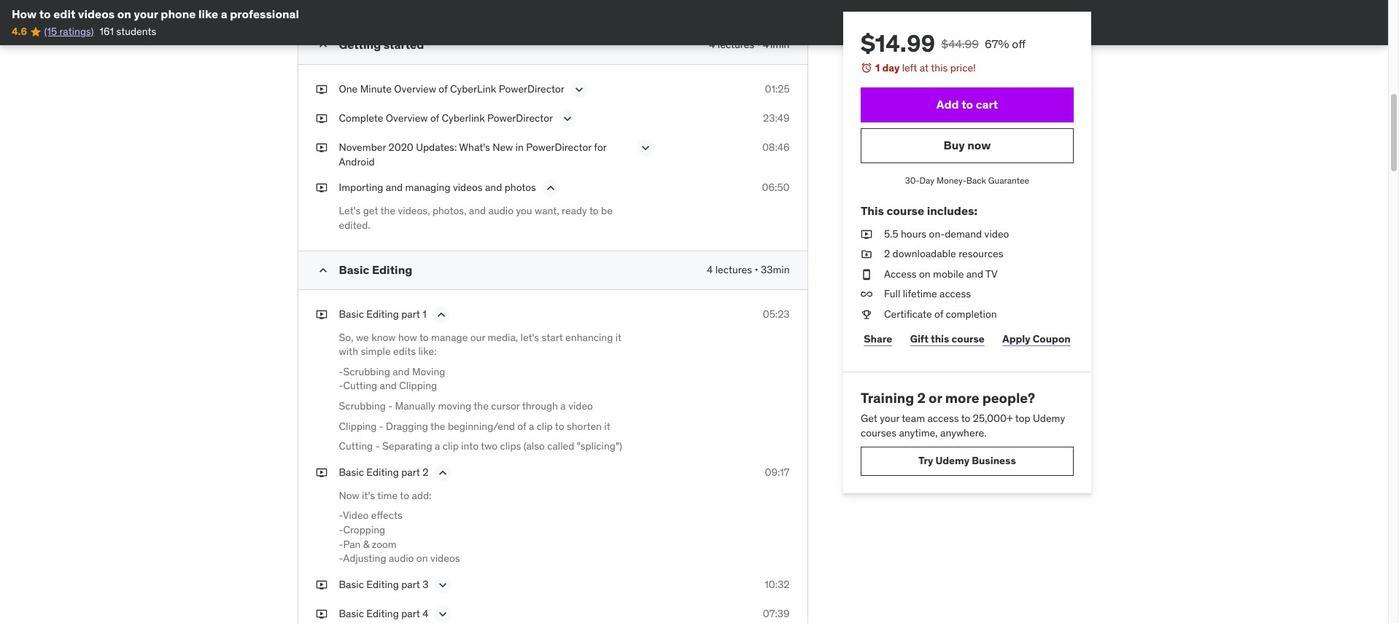 Task type: locate. For each thing, give the bounding box(es) containing it.
the up beginning/end on the bottom left of the page
[[474, 400, 489, 413]]

or
[[928, 389, 942, 407]]

$44.99
[[941, 36, 979, 51]]

clipping left dragging
[[339, 420, 377, 433]]

it right enhancing
[[615, 331, 622, 344]]

this right at
[[931, 61, 947, 74]]

0 vertical spatial clip
[[537, 420, 553, 433]]

4 part from the top
[[401, 607, 420, 621]]

0 vertical spatial your
[[134, 7, 158, 21]]

0 vertical spatial videos
[[78, 7, 115, 21]]

1 vertical spatial audio
[[389, 552, 414, 565]]

1 vertical spatial lectures
[[715, 263, 752, 276]]

xsmall image left basic editing part 3
[[315, 578, 327, 593]]

apply
[[1002, 333, 1030, 346]]

lectures
[[718, 38, 754, 51], [715, 263, 752, 276]]

0 vertical spatial video
[[984, 227, 1009, 240]]

1 vertical spatial overview
[[386, 112, 428, 125]]

4 left 33min on the top
[[707, 263, 713, 276]]

overview up 2020
[[386, 112, 428, 125]]

• left 33min on the top
[[755, 263, 758, 276]]

1 vertical spatial videos
[[453, 181, 483, 194]]

basic editing
[[339, 262, 412, 277]]

1 vertical spatial scrubbing
[[339, 400, 386, 413]]

xsmall image
[[315, 83, 327, 97], [315, 141, 327, 155], [860, 227, 872, 242], [860, 247, 872, 262], [860, 268, 872, 282]]

part for 4
[[401, 607, 420, 621]]

show lecture description image right 3
[[436, 578, 450, 593]]

2 vertical spatial the
[[430, 420, 445, 433]]

0 vertical spatial lectures
[[718, 38, 754, 51]]

buy now button
[[860, 128, 1073, 163]]

powerdirector up show lecture description image
[[499, 83, 564, 96]]

audio left you
[[488, 205, 514, 218]]

and inside let's get the videos, photos, and audio you want, ready to be edited.
[[469, 205, 486, 218]]

access down mobile
[[939, 288, 971, 301]]

show lecture description image right for
[[638, 141, 652, 156]]

basic down basic editing part 3
[[339, 607, 364, 621]]

editing up basic editing part 4
[[366, 578, 399, 591]]

0 vertical spatial hide lecture description image
[[543, 181, 558, 196]]

1 horizontal spatial 2
[[884, 247, 890, 261]]

on up 161 students
[[117, 7, 131, 21]]

and right photos,
[[469, 205, 486, 218]]

access down the or
[[927, 412, 959, 426]]

06:50
[[762, 181, 790, 194]]

try udemy business
[[918, 455, 1016, 468]]

get
[[363, 205, 378, 218]]

2 down the 5.5
[[884, 247, 890, 261]]

videos up 161
[[78, 7, 115, 21]]

on inside now it's time to add: -video effects -cropping -pan & zoom -adjusting audio on videos
[[416, 552, 428, 565]]

part down basic editing part 3
[[401, 607, 420, 621]]

0 horizontal spatial the
[[380, 205, 395, 218]]

basic down edited.
[[339, 262, 369, 277]]

videos
[[78, 7, 115, 21], [453, 181, 483, 194], [430, 552, 460, 565]]

be
[[601, 205, 613, 218]]

1 vertical spatial on
[[919, 268, 930, 281]]

0 horizontal spatial 2
[[422, 466, 428, 479]]

show lecture description image right basic editing part 4
[[436, 607, 450, 622]]

cutting
[[343, 380, 377, 393], [339, 440, 373, 453]]

scrubbing left manually at the bottom left
[[339, 400, 386, 413]]

videos down add:
[[430, 552, 460, 565]]

demand
[[944, 227, 982, 240]]

0 vertical spatial audio
[[488, 205, 514, 218]]

editing
[[372, 262, 412, 277], [366, 308, 399, 321], [366, 466, 399, 479], [366, 578, 399, 591], [366, 607, 399, 621]]

try udemy business link
[[860, 447, 1073, 476]]

now
[[339, 489, 359, 502]]

(also
[[524, 440, 545, 453]]

access inside training 2 or more people? get your team access to 25,000+ top udemy courses anytime, anywhere.
[[927, 412, 959, 426]]

1 vertical spatial •
[[755, 263, 758, 276]]

editing down basic editing part 3
[[366, 607, 399, 621]]

1 vertical spatial 4
[[707, 263, 713, 276]]

1 horizontal spatial udemy
[[1033, 412, 1065, 426]]

5 basic from the top
[[339, 607, 364, 621]]

downloadable
[[892, 247, 956, 261]]

udemy
[[1033, 412, 1065, 426], [935, 455, 969, 468]]

videos up photos,
[[453, 181, 483, 194]]

161
[[100, 25, 114, 38]]

lectures left 41min
[[718, 38, 754, 51]]

of up clips
[[517, 420, 526, 433]]

4 down 3
[[422, 607, 428, 621]]

0 horizontal spatial audio
[[389, 552, 414, 565]]

part
[[401, 308, 420, 321], [401, 466, 420, 479], [401, 578, 420, 591], [401, 607, 420, 621]]

part for 1
[[401, 308, 420, 321]]

overview right minute
[[394, 83, 436, 96]]

zoom
[[372, 538, 397, 551]]

4 basic from the top
[[339, 578, 364, 591]]

2 vertical spatial videos
[[430, 552, 460, 565]]

2 left the or
[[917, 389, 925, 407]]

editing for basic editing part 2
[[366, 466, 399, 479]]

your up courses
[[880, 412, 899, 426]]

1 up like:
[[422, 308, 426, 321]]

0 vertical spatial udemy
[[1033, 412, 1065, 426]]

xsmall image
[[315, 112, 327, 126], [315, 181, 327, 196], [860, 288, 872, 302], [315, 308, 327, 322], [860, 308, 872, 322], [315, 466, 327, 480], [315, 578, 327, 593], [315, 607, 327, 622]]

1 vertical spatial video
[[568, 400, 593, 413]]

1 vertical spatial this
[[930, 333, 949, 346]]

0 vertical spatial it
[[615, 331, 622, 344]]

basic up now
[[339, 466, 364, 479]]

to left be
[[589, 205, 599, 218]]

audio inside let's get the videos, photos, and audio you want, ready to be edited.
[[488, 205, 514, 218]]

0 vertical spatial clipping
[[399, 380, 437, 393]]

0 vertical spatial on
[[117, 7, 131, 21]]

• for basic editing
[[755, 263, 758, 276]]

0 horizontal spatial clipping
[[339, 420, 377, 433]]

1 vertical spatial small image
[[315, 263, 330, 278]]

add
[[936, 97, 959, 112]]

2 vertical spatial 2
[[422, 466, 428, 479]]

show lecture description image
[[572, 83, 586, 97], [638, 141, 652, 156], [436, 578, 450, 593], [436, 607, 450, 622]]

2 small image from the top
[[315, 263, 330, 278]]

a right separating
[[435, 440, 440, 453]]

certificate
[[884, 308, 932, 321]]

beginning/end
[[448, 420, 515, 433]]

and up the videos,
[[386, 181, 403, 194]]

xsmall image left basic editing part 2
[[315, 466, 327, 480]]

4.6
[[12, 25, 27, 38]]

1 horizontal spatial audio
[[488, 205, 514, 218]]

add to cart button
[[860, 87, 1073, 122]]

xsmall image for 2
[[860, 247, 872, 262]]

clip down through
[[537, 420, 553, 433]]

1 horizontal spatial 1
[[875, 61, 880, 74]]

1 small image from the top
[[315, 38, 330, 53]]

video up "shorten"
[[568, 400, 593, 413]]

1 horizontal spatial your
[[880, 412, 899, 426]]

33min
[[761, 263, 790, 276]]

0 vertical spatial the
[[380, 205, 395, 218]]

30-day money-back guarantee
[[905, 175, 1029, 186]]

android
[[339, 155, 375, 168]]

a right through
[[560, 400, 566, 413]]

clipping down the moving
[[399, 380, 437, 393]]

2 horizontal spatial the
[[474, 400, 489, 413]]

to left add:
[[400, 489, 409, 502]]

• left 41min
[[757, 38, 761, 51]]

videos for on
[[78, 7, 115, 21]]

4 left 41min
[[709, 38, 715, 51]]

video
[[984, 227, 1009, 240], [568, 400, 593, 413]]

november
[[339, 141, 386, 154]]

•
[[757, 38, 761, 51], [755, 263, 758, 276]]

basic down "adjusting"
[[339, 578, 364, 591]]

the right get
[[380, 205, 395, 218]]

course down completion
[[951, 333, 984, 346]]

small image for basic editing
[[315, 263, 330, 278]]

1 vertical spatial your
[[880, 412, 899, 426]]

this course includes:
[[860, 204, 977, 218]]

• for getting started
[[757, 38, 761, 51]]

share button
[[860, 325, 895, 354]]

enhancing
[[565, 331, 613, 344]]

edited.
[[339, 219, 370, 232]]

gift this course link
[[907, 325, 987, 354]]

this right gift
[[930, 333, 949, 346]]

lectures for getting started
[[718, 38, 754, 51]]

-
[[339, 365, 343, 378], [339, 380, 343, 393], [388, 400, 393, 413], [379, 420, 383, 433], [375, 440, 380, 453], [339, 509, 343, 523], [339, 524, 343, 537], [339, 538, 343, 551], [339, 552, 343, 565]]

1 horizontal spatial clipping
[[399, 380, 437, 393]]

our
[[470, 331, 485, 344]]

show lecture description image up show lecture description image
[[572, 83, 586, 97]]

2 vertical spatial powerdirector
[[526, 141, 592, 154]]

udemy right try
[[935, 455, 969, 468]]

1 vertical spatial 2
[[917, 389, 925, 407]]

course up hours
[[886, 204, 924, 218]]

show lecture description image
[[560, 112, 575, 126]]

2 up add:
[[422, 466, 428, 479]]

lectures left 33min on the top
[[715, 263, 752, 276]]

1 vertical spatial clipping
[[339, 420, 377, 433]]

basic up so, on the bottom of the page
[[339, 308, 364, 321]]

1 vertical spatial 1
[[422, 308, 426, 321]]

2 part from the top
[[401, 466, 420, 479]]

1 horizontal spatial the
[[430, 420, 445, 433]]

editing up basic editing part 1
[[372, 262, 412, 277]]

1 horizontal spatial course
[[951, 333, 984, 346]]

to
[[39, 7, 51, 21], [961, 97, 973, 112], [589, 205, 599, 218], [419, 331, 429, 344], [961, 412, 970, 426], [555, 420, 564, 433], [400, 489, 409, 502]]

lectures for basic editing
[[715, 263, 752, 276]]

0 vertical spatial small image
[[315, 38, 330, 53]]

overview
[[394, 83, 436, 96], [386, 112, 428, 125]]

udemy right top
[[1033, 412, 1065, 426]]

students
[[116, 25, 156, 38]]

it up "splicing") at the left of the page
[[604, 420, 610, 433]]

clip left into
[[443, 440, 459, 453]]

0 horizontal spatial video
[[568, 400, 593, 413]]

part up how
[[401, 308, 420, 321]]

small image left basic editing
[[315, 263, 330, 278]]

basic for basic editing
[[339, 262, 369, 277]]

basic editing part 4
[[339, 607, 428, 621]]

2
[[884, 247, 890, 261], [917, 389, 925, 407], [422, 466, 428, 479]]

a
[[221, 7, 227, 21], [560, 400, 566, 413], [529, 420, 534, 433], [435, 440, 440, 453]]

0 vertical spatial this
[[931, 61, 947, 74]]

like:
[[418, 345, 437, 358]]

(15 ratings)
[[44, 25, 94, 38]]

1 horizontal spatial video
[[984, 227, 1009, 240]]

clips
[[500, 440, 521, 453]]

1 right alarm image
[[875, 61, 880, 74]]

1 vertical spatial access
[[927, 412, 959, 426]]

3 part from the top
[[401, 578, 420, 591]]

xsmall image left importing
[[315, 181, 327, 196]]

at
[[919, 61, 928, 74]]

tv
[[985, 268, 997, 281]]

cyberlink
[[450, 83, 496, 96]]

hours
[[900, 227, 926, 240]]

videos,
[[398, 205, 430, 218]]

team
[[901, 412, 925, 426]]

1 vertical spatial it
[[604, 420, 610, 433]]

small image left the getting
[[315, 38, 330, 53]]

0 vertical spatial overview
[[394, 83, 436, 96]]

powerdirector up in
[[487, 112, 553, 125]]

05:23
[[763, 308, 790, 321]]

to up anywhere.
[[961, 412, 970, 426]]

video up resources
[[984, 227, 1009, 240]]

xsmall image for 5.5
[[860, 227, 872, 242]]

of up complete overview of cyberlink powerdirector
[[439, 83, 448, 96]]

clip
[[537, 420, 553, 433], [443, 440, 459, 453]]

part for 2
[[401, 466, 420, 479]]

cutting up basic editing part 2
[[339, 440, 373, 453]]

xsmall image left complete
[[315, 112, 327, 126]]

part up add:
[[401, 466, 420, 479]]

1 vertical spatial hide lecture description image
[[434, 308, 448, 322]]

edits
[[393, 345, 416, 358]]

5.5 hours on-demand video
[[884, 227, 1009, 240]]

scrubbing down simple
[[343, 365, 390, 378]]

on-
[[929, 227, 944, 240]]

0 horizontal spatial udemy
[[935, 455, 969, 468]]

part left 3
[[401, 578, 420, 591]]

0 horizontal spatial 1
[[422, 308, 426, 321]]

on up 3
[[416, 552, 428, 565]]

1 basic from the top
[[339, 262, 369, 277]]

2 horizontal spatial 2
[[917, 389, 925, 407]]

what's
[[459, 141, 490, 154]]

try
[[918, 455, 933, 468]]

full lifetime access
[[884, 288, 971, 301]]

to inside training 2 or more people? get your team access to 25,000+ top udemy courses anytime, anywhere.
[[961, 412, 970, 426]]

videos for and
[[453, 181, 483, 194]]

cutting down 'with'
[[343, 380, 377, 393]]

resources
[[958, 247, 1003, 261]]

editing up know
[[366, 308, 399, 321]]

1 vertical spatial course
[[951, 333, 984, 346]]

0 vertical spatial •
[[757, 38, 761, 51]]

0 vertical spatial course
[[886, 204, 924, 218]]

on down downloadable
[[919, 268, 930, 281]]

1 vertical spatial udemy
[[935, 455, 969, 468]]

2 vertical spatial on
[[416, 552, 428, 565]]

0 vertical spatial powerdirector
[[499, 83, 564, 96]]

hide lecture description image
[[543, 181, 558, 196], [434, 308, 448, 322], [436, 466, 450, 481]]

course
[[886, 204, 924, 218], [951, 333, 984, 346]]

small image
[[315, 38, 330, 53], [315, 263, 330, 278]]

show lecture description image for basic editing part 3
[[436, 578, 450, 593]]

0 vertical spatial 4
[[709, 38, 715, 51]]

3 basic from the top
[[339, 466, 364, 479]]

your inside training 2 or more people? get your team access to 25,000+ top udemy courses anytime, anywhere.
[[880, 412, 899, 426]]

know
[[371, 331, 396, 344]]

show lecture description image for one minute overview of cyberlink powerdirector
[[572, 83, 586, 97]]

1 vertical spatial clip
[[443, 440, 459, 453]]

into
[[461, 440, 479, 453]]

23:49
[[763, 112, 790, 125]]

0 horizontal spatial your
[[134, 7, 158, 21]]

powerdirector down show lecture description image
[[526, 141, 592, 154]]

to inside now it's time to add: -video effects -cropping -pan & zoom -adjusting audio on videos
[[400, 489, 409, 502]]

your up students
[[134, 7, 158, 21]]

2 basic from the top
[[339, 308, 364, 321]]

a up (also on the bottom left
[[529, 420, 534, 433]]

basic for basic editing part 3
[[339, 578, 364, 591]]

2 vertical spatial 4
[[422, 607, 428, 621]]

audio down zoom
[[389, 552, 414, 565]]

editing up time
[[366, 466, 399, 479]]

to left cart
[[961, 97, 973, 112]]

the down moving
[[430, 420, 445, 433]]

1 part from the top
[[401, 308, 420, 321]]

4 for getting started
[[709, 38, 715, 51]]

2 vertical spatial hide lecture description image
[[436, 466, 450, 481]]

1 horizontal spatial on
[[416, 552, 428, 565]]

4 lectures • 33min
[[707, 263, 790, 276]]

managing
[[405, 181, 450, 194]]



Task type: describe. For each thing, give the bounding box(es) containing it.
0 horizontal spatial on
[[117, 7, 131, 21]]

the inside let's get the videos, photos, and audio you want, ready to be edited.
[[380, 205, 395, 218]]

25,000+
[[973, 412, 1013, 426]]

0 horizontal spatial it
[[604, 420, 610, 433]]

1 this from the top
[[931, 61, 947, 74]]

adjusting
[[343, 552, 386, 565]]

audio inside now it's time to add: -video effects -cropping -pan & zoom -adjusting audio on videos
[[389, 552, 414, 565]]

photos,
[[432, 205, 466, 218]]

coupon
[[1032, 333, 1070, 346]]

left
[[902, 61, 917, 74]]

getting started
[[339, 37, 424, 52]]

so, we know how to manage our media, let's start enhancing it with simple edits like: -scrubbing and moving -cutting and clipping scrubbing - manually moving the cursor through a video clipping - dragging the beginning/end of a clip to shorten it cutting - separating a clip into two clips (also called "splicing")
[[339, 331, 622, 453]]

and down edits
[[393, 365, 410, 378]]

video inside so, we know how to manage our media, let's start enhancing it with simple edits like: -scrubbing and moving -cutting and clipping scrubbing - manually moving the cursor through a video clipping - dragging the beginning/end of a clip to shorten it cutting - separating a clip into two clips (also called "splicing")
[[568, 400, 593, 413]]

apply coupon button
[[999, 325, 1073, 354]]

how
[[12, 7, 37, 21]]

xsmall image up share
[[860, 308, 872, 322]]

0 vertical spatial cutting
[[343, 380, 377, 393]]

4 for basic editing
[[707, 263, 713, 276]]

with
[[339, 345, 358, 358]]

xsmall image for access
[[860, 268, 872, 282]]

day
[[882, 61, 899, 74]]

0 horizontal spatial clip
[[443, 440, 459, 453]]

of left cyberlink
[[430, 112, 439, 125]]

full
[[884, 288, 900, 301]]

one minute overview of cyberlink powerdirector
[[339, 83, 564, 96]]

add:
[[412, 489, 431, 502]]

courses
[[860, 427, 896, 440]]

editing for basic editing part 3
[[366, 578, 399, 591]]

editing for basic editing
[[372, 262, 412, 277]]

4 lectures • 41min
[[709, 38, 790, 51]]

people?
[[982, 389, 1035, 407]]

0 vertical spatial 1
[[875, 61, 880, 74]]

09:17
[[765, 466, 790, 479]]

completion
[[945, 308, 997, 321]]

udemy inside training 2 or more people? get your team access to 25,000+ top udemy courses anytime, anywhere.
[[1033, 412, 1065, 426]]

two
[[481, 440, 498, 453]]

"splicing")
[[577, 440, 622, 453]]

separating
[[382, 440, 432, 453]]

0 vertical spatial scrubbing
[[343, 365, 390, 378]]

pan
[[343, 538, 361, 551]]

small image for getting started
[[315, 38, 330, 53]]

top
[[1015, 412, 1030, 426]]

to up "(15"
[[39, 7, 51, 21]]

add to cart
[[936, 97, 998, 112]]

part for 3
[[401, 578, 420, 591]]

updates:
[[416, 141, 457, 154]]

3
[[422, 578, 428, 591]]

1 vertical spatial cutting
[[339, 440, 373, 453]]

ready
[[562, 205, 587, 218]]

it's
[[362, 489, 375, 502]]

07:39
[[763, 607, 790, 621]]

5.5
[[884, 227, 898, 240]]

powerdirector inside "november 2020 updates: what's new in powerdirector for android"
[[526, 141, 592, 154]]

basic for basic editing part 4
[[339, 607, 364, 621]]

off
[[1012, 36, 1025, 51]]

2 horizontal spatial on
[[919, 268, 930, 281]]

a right like in the top left of the page
[[221, 7, 227, 21]]

show lecture description image for november 2020 updates: what's new in powerdirector for android
[[638, 141, 652, 156]]

show lecture description image for basic editing part 4
[[436, 607, 450, 622]]

certificate of completion
[[884, 308, 997, 321]]

gift this course
[[910, 333, 984, 346]]

apply coupon
[[1002, 333, 1070, 346]]

phone
[[161, 7, 196, 21]]

day
[[919, 175, 934, 186]]

let's
[[339, 205, 361, 218]]

photos
[[505, 181, 536, 194]]

ratings)
[[59, 25, 94, 38]]

2 this from the top
[[930, 333, 949, 346]]

(15
[[44, 25, 57, 38]]

lifetime
[[902, 288, 937, 301]]

basic for basic editing part 1
[[339, 308, 364, 321]]

0 horizontal spatial course
[[886, 204, 924, 218]]

of down full lifetime access
[[934, 308, 943, 321]]

basic for basic editing part 2
[[339, 466, 364, 479]]

xsmall image left basic editing part 4
[[315, 607, 327, 622]]

basic editing part 1
[[339, 308, 426, 321]]

effects
[[371, 509, 402, 523]]

moving
[[438, 400, 471, 413]]

moving
[[412, 365, 445, 378]]

editing for basic editing part 1
[[366, 308, 399, 321]]

gift
[[910, 333, 928, 346]]

alarm image
[[860, 62, 872, 74]]

complete
[[339, 112, 383, 125]]

edit
[[53, 7, 75, 21]]

now it's time to add: -video effects -cropping -pan & zoom -adjusting audio on videos
[[339, 489, 460, 565]]

videos inside now it's time to add: -video effects -cropping -pan & zoom -adjusting audio on videos
[[430, 552, 460, 565]]

in
[[515, 141, 524, 154]]

get
[[860, 412, 877, 426]]

dragging
[[386, 420, 428, 433]]

to up like:
[[419, 331, 429, 344]]

importing and managing videos and photos
[[339, 181, 536, 194]]

video
[[343, 509, 369, 523]]

xsmall image left basic editing part 1
[[315, 308, 327, 322]]

this
[[860, 204, 884, 218]]

media,
[[488, 331, 518, 344]]

now
[[967, 138, 991, 152]]

how
[[398, 331, 417, 344]]

cursor
[[491, 400, 520, 413]]

to up the called
[[555, 420, 564, 433]]

training
[[860, 389, 914, 407]]

buy now
[[943, 138, 991, 152]]

and left photos
[[485, 181, 502, 194]]

$14.99
[[860, 28, 935, 58]]

xsmall image left full
[[860, 288, 872, 302]]

cropping
[[343, 524, 385, 537]]

to inside let's get the videos, photos, and audio you want, ready to be edited.
[[589, 205, 599, 218]]

editing for basic editing part 4
[[366, 607, 399, 621]]

you
[[516, 205, 532, 218]]

30-
[[905, 175, 919, 186]]

0 vertical spatial access
[[939, 288, 971, 301]]

basic editing part 3
[[339, 578, 428, 591]]

hide lecture description image for importing and managing videos and photos
[[543, 181, 558, 196]]

and up manually at the bottom left
[[380, 380, 397, 393]]

started
[[384, 37, 424, 52]]

manually
[[395, 400, 436, 413]]

1 vertical spatial the
[[474, 400, 489, 413]]

67%
[[984, 36, 1009, 51]]

10:32
[[765, 578, 790, 591]]

basic editing part 2
[[339, 466, 428, 479]]

1 horizontal spatial it
[[615, 331, 622, 344]]

cart
[[975, 97, 998, 112]]

to inside add to cart button
[[961, 97, 973, 112]]

2 inside training 2 or more people? get your team access to 25,000+ top udemy courses anytime, anywhere.
[[917, 389, 925, 407]]

01:25
[[765, 83, 790, 96]]

we
[[356, 331, 369, 344]]

business
[[971, 455, 1016, 468]]

includes:
[[927, 204, 977, 218]]

time
[[377, 489, 398, 502]]

2020
[[388, 141, 413, 154]]

08:46
[[762, 141, 790, 154]]

complete overview of cyberlink powerdirector
[[339, 112, 553, 125]]

price!
[[950, 61, 975, 74]]

so,
[[339, 331, 353, 344]]

1 horizontal spatial clip
[[537, 420, 553, 433]]

0 vertical spatial 2
[[884, 247, 890, 261]]

&
[[363, 538, 369, 551]]

like
[[198, 7, 218, 21]]

hide lecture description image for basic editing part 2
[[436, 466, 450, 481]]

1 vertical spatial powerdirector
[[487, 112, 553, 125]]

access on mobile and tv
[[884, 268, 997, 281]]

hide lecture description image for basic editing part 1
[[434, 308, 448, 322]]

of inside so, we know how to manage our media, let's start enhancing it with simple edits like: -scrubbing and moving -cutting and clipping scrubbing - manually moving the cursor through a video clipping - dragging the beginning/end of a clip to shorten it cutting - separating a clip into two clips (also called "splicing")
[[517, 420, 526, 433]]

and left tv
[[966, 268, 983, 281]]



Task type: vqa. For each thing, say whether or not it's contained in the screenshot.
(2,443)
no



